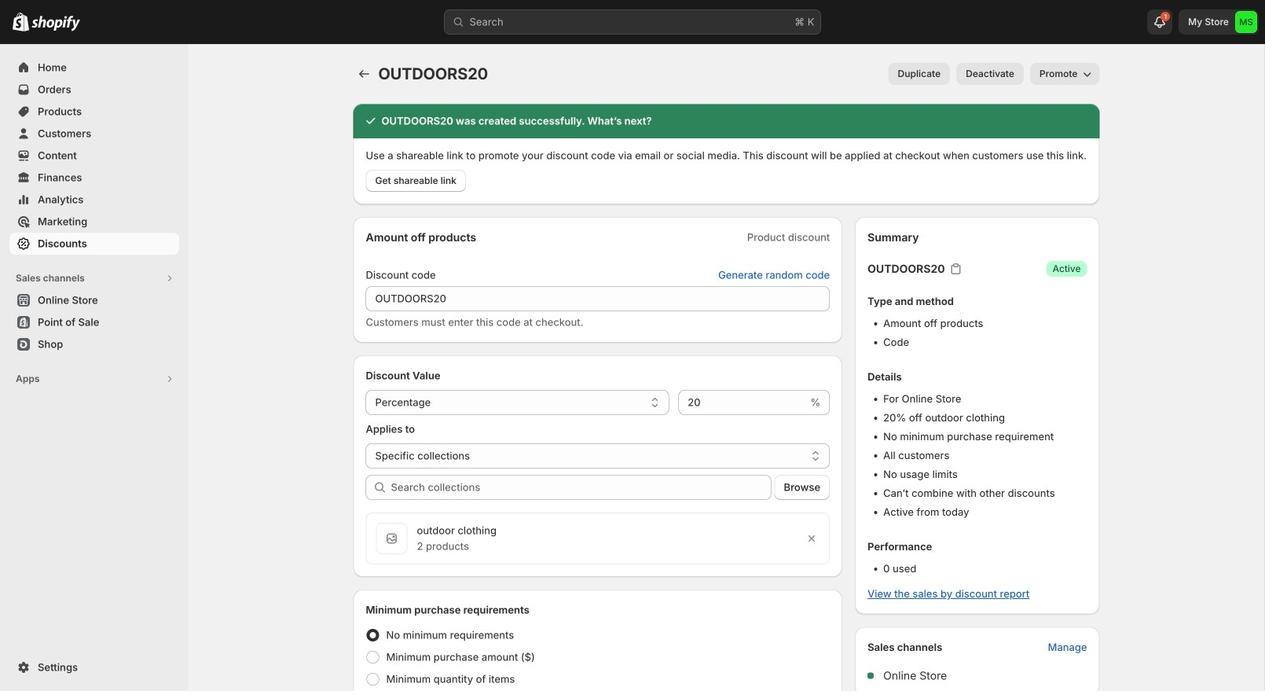 Task type: vqa. For each thing, say whether or not it's contained in the screenshot.
Search products text field at the bottom of the page
no



Task type: describe. For each thing, give the bounding box(es) containing it.
1 horizontal spatial shopify image
[[31, 16, 80, 31]]

0 horizontal spatial shopify image
[[13, 12, 29, 31]]

Search collections text field
[[391, 475, 772, 500]]



Task type: locate. For each thing, give the bounding box(es) containing it.
my store image
[[1236, 11, 1258, 33]]

None text field
[[366, 286, 830, 311], [679, 390, 808, 415], [366, 286, 830, 311], [679, 390, 808, 415]]

shopify image
[[13, 12, 29, 31], [31, 16, 80, 31]]



